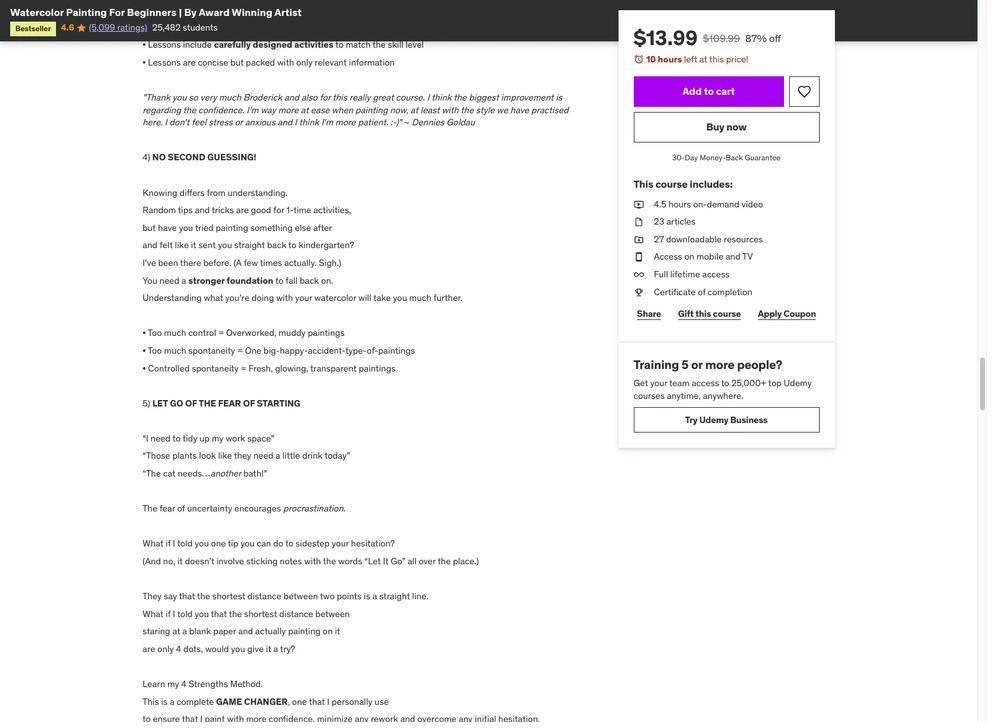 Task type: vqa. For each thing, say whether or not it's contained in the screenshot.
new
yes



Task type: describe. For each thing, give the bounding box(es) containing it.
0 vertical spatial access
[[703, 269, 730, 280]]

else
[[295, 222, 311, 233]]

training 5 or more people? get your team access to 25,000+ top udemy courses anytime, anywhere.
[[634, 357, 812, 401]]

tv
[[743, 251, 753, 262]]

starting
[[257, 398, 300, 409]]

say
[[164, 591, 177, 602]]

2 vertical spatial paintings
[[359, 362, 396, 374]]

(5,099
[[89, 22, 115, 33]]

coupon
[[784, 308, 816, 319]]

this inside 'learn my 4 strengths method. this is a complete game changer , one that i personally use'
[[143, 696, 159, 708]]

tidy
[[183, 433, 197, 444]]

xsmall image for access on mobile and tv
[[634, 251, 644, 263]]

5 ● from the top
[[143, 345, 146, 356]]

alarm image
[[634, 54, 644, 64]]

regarding
[[143, 104, 181, 116]]

xsmall image for full
[[634, 269, 644, 281]]

like inside "i need to tidy up my work space" "those plants look like they need a little drink today" "the cat needs… another bath!"
[[218, 450, 232, 462]]

you inside ● new lessons introduce new techniques & reinforce what you learned in previous lessons ● lessons include carefully designed activities to match the skill level ● lessons are concise but packed with only relevant information
[[372, 21, 386, 33]]

&
[[305, 21, 310, 33]]

"those
[[143, 450, 170, 462]]

business
[[731, 414, 768, 426]]

hours for 4.5
[[669, 198, 691, 210]]

have inside knowing differs from understanding. random tips and tricks are good for 1-time activities, but have you tried painting something else after and felt like it sent you straight back to kindergarten? i've been there before. (a few times actually. sigh.) you need a stronger foundation to fall back on. understanding what you're doing with your watercolor will take you much further.
[[158, 222, 177, 233]]

0 horizontal spatial udemy
[[700, 414, 729, 426]]

try udemy business link
[[634, 407, 820, 433]]

to inside button
[[704, 85, 714, 97]]

and inside they say that the shortest distance between two points is a straight line. what if i told you that the shortest distance between staring at a blank paper and actually painting on it are only 4 dots, would you give it a try?
[[238, 626, 253, 637]]

one inside 'learn my 4 strengths method. this is a complete game changer , one that i personally use'
[[292, 696, 307, 708]]

today"
[[325, 450, 350, 462]]

2 vertical spatial =
[[241, 362, 246, 374]]

0 vertical spatial paintings
[[308, 327, 345, 339]]

i up least on the left
[[427, 92, 429, 103]]

or inside "thank you so very much broderick and also for this really great course. i think the biggest improvement is regarding the confidence. i'm way more at ease when painting now, at least with the style we have practised here. i don't feel stress or anxious and i think i'm more patient. :-)" ~ dennies goldau
[[235, 117, 243, 128]]

i've
[[143, 257, 156, 269]]

also
[[301, 92, 317, 103]]

what inside "what if i told you one tip you can do to sidestep your hesitation? (and no, it doesn't involve sticking notes with the words "let it go" all over the place.)"
[[143, 538, 164, 550]]

at down course.
[[410, 104, 418, 116]]

your inside training 5 or more people? get your team access to 25,000+ top udemy courses anytime, anywhere.
[[651, 377, 668, 389]]

a right the points
[[372, 591, 377, 602]]

information
[[349, 57, 395, 68]]

go
[[170, 398, 183, 409]]

xsmall image for 4.5
[[634, 198, 644, 211]]

back
[[726, 152, 743, 162]]

is inside they say that the shortest distance between two points is a straight line. what if i told you that the shortest distance between staring at a blank paper and actually painting on it are only 4 dots, would you give it a try?
[[364, 591, 370, 602]]

1 vertical spatial between
[[315, 608, 350, 620]]

add to cart
[[683, 85, 735, 97]]

level
[[406, 39, 424, 50]]

told inside "what if i told you one tip you can do to sidestep your hesitation? (and no, it doesn't involve sticking notes with the words "let it go" all over the place.)"
[[177, 538, 193, 550]]

1 of from the left
[[185, 398, 197, 409]]

ratings)
[[117, 22, 147, 33]]

learn
[[143, 679, 165, 690]]

or inside training 5 or more people? get your team access to 25,000+ top udemy courses anytime, anywhere.
[[692, 357, 703, 372]]

i right anxious
[[295, 117, 297, 128]]

1 vertical spatial =
[[237, 345, 243, 356]]

the fear of uncertainty encourages procrastination .
[[143, 503, 346, 514]]

overworked,
[[226, 327, 276, 339]]

award
[[199, 6, 230, 18]]

two
[[320, 591, 335, 602]]

artist
[[274, 6, 302, 18]]

includes:
[[690, 178, 733, 191]]

it down the points
[[335, 626, 340, 637]]

fear
[[218, 398, 241, 409]]

guessing!
[[207, 152, 256, 163]]

students
[[183, 22, 218, 33]]

0 vertical spatial more
[[278, 104, 299, 116]]

for inside knowing differs from understanding. random tips and tricks are good for 1-time activities, but have you tried painting something else after and felt like it sent you straight back to kindergarten? i've been there before. (a few times actually. sigh.) you need a stronger foundation to fall back on. understanding what you're doing with your watercolor will take you much further.
[[273, 204, 284, 216]]

with inside "what if i told you one tip you can do to sidestep your hesitation? (and no, it doesn't involve sticking notes with the words "let it go" all over the place.)"
[[304, 556, 321, 567]]

they
[[234, 450, 251, 462]]

include
[[183, 39, 212, 50]]

full
[[654, 269, 669, 280]]

i down regarding
[[165, 117, 167, 128]]

1 vertical spatial paintings
[[378, 345, 415, 356]]

points
[[337, 591, 362, 602]]

understanding
[[143, 292, 202, 304]]

at inside they say that the shortest distance between two points is a straight line. what if i told you that the shortest distance between staring at a blank paper and actually painting on it are only 4 dots, would you give it a try?
[[172, 626, 180, 637]]

blank
[[189, 626, 211, 637]]

what inside knowing differs from understanding. random tips and tricks are good for 1-time activities, but have you tried painting something else after and felt like it sent you straight back to kindergarten? i've been there before. (a few times actually. sigh.) you need a stronger foundation to fall back on. understanding what you're doing with your watercolor will take you much further.
[[204, 292, 223, 304]]

1 vertical spatial think
[[299, 117, 319, 128]]

you up blank
[[195, 608, 209, 620]]

courses
[[634, 390, 665, 401]]

a inside "i need to tidy up my work space" "those plants look like they need a little drink today" "the cat needs… another bath!"
[[276, 450, 280, 462]]

1 ● from the top
[[143, 21, 146, 33]]

doing
[[252, 292, 274, 304]]

0 vertical spatial =
[[218, 327, 224, 339]]

the right over
[[438, 556, 451, 567]]

the left biggest
[[454, 92, 467, 103]]

the up paper
[[229, 608, 242, 620]]

at down also
[[301, 104, 309, 116]]

are inside knowing differs from understanding. random tips and tricks are good for 1-time activities, but have you tried painting something else after and felt like it sent you straight back to kindergarten? i've been there before. (a few times actually. sigh.) you need a stronger foundation to fall back on. understanding what you're doing with your watercolor will take you much further.
[[236, 204, 249, 216]]

1 lessons from the left
[[168, 21, 198, 33]]

is inside "thank you so very much broderick and also for this really great course. i think the biggest improvement is regarding the confidence. i'm way more at ease when painting now, at least with the style we have practised here. i don't feel stress or anxious and i think i'm more patient. :-)" ~ dennies goldau
[[556, 92, 562, 103]]

1 horizontal spatial of
[[698, 286, 706, 298]]

least
[[420, 104, 440, 116]]

25,000+
[[732, 377, 767, 389]]

apply coupon
[[758, 308, 816, 319]]

personally
[[332, 696, 372, 708]]

1 vertical spatial of
[[177, 503, 185, 514]]

tried
[[195, 222, 214, 233]]

the down "so"
[[183, 104, 196, 116]]

one inside "what if i told you one tip you can do to sidestep your hesitation? (and no, it doesn't involve sticking notes with the words "let it go" all over the place.)"
[[211, 538, 226, 550]]

match
[[346, 39, 371, 50]]

give
[[247, 643, 264, 655]]

a left try?
[[273, 643, 278, 655]]

off
[[769, 32, 781, 45]]

on inside they say that the shortest distance between two points is a straight line. what if i told you that the shortest distance between staring at a blank paper and actually painting on it are only 4 dots, would you give it a try?
[[323, 626, 333, 637]]

)"
[[396, 117, 402, 128]]

2 lessons from the left
[[466, 21, 496, 33]]

much inside knowing differs from understanding. random tips and tricks are good for 1-time activities, but have you tried painting something else after and felt like it sent you straight back to kindergarten? i've been there before. (a few times actually. sigh.) you need a stronger foundation to fall back on. understanding what you're doing with your watercolor will take you much further.
[[409, 292, 431, 304]]

complete
[[177, 696, 214, 708]]

this inside "thank you so very much broderick and also for this really great course. i think the biggest improvement is regarding the confidence. i'm way more at ease when painting now, at least with the style we have practised here. i don't feel stress or anxious and i think i'm more patient. :-)" ~ dennies goldau
[[333, 92, 347, 103]]

share
[[637, 308, 661, 319]]

what inside ● new lessons introduce new techniques & reinforce what you learned in previous lessons ● lessons include carefully designed activities to match the skill level ● lessons are concise but packed with only relevant information
[[350, 21, 370, 33]]

with inside ● new lessons introduce new techniques & reinforce what you learned in previous lessons ● lessons include carefully designed activities to match the skill level ● lessons are concise but packed with only relevant information
[[277, 57, 294, 68]]

something
[[250, 222, 293, 233]]

techniques
[[259, 21, 303, 33]]

your inside knowing differs from understanding. random tips and tricks are good for 1-time activities, but have you tried painting something else after and felt like it sent you straight back to kindergarten? i've been there before. (a few times actually. sigh.) you need a stronger foundation to fall back on. understanding what you're doing with your watercolor will take you much further.
[[295, 292, 312, 304]]

my inside 'learn my 4 strengths method. this is a complete game changer , one that i personally use'
[[167, 679, 179, 690]]

times
[[260, 257, 282, 269]]

certificate of completion
[[654, 286, 753, 298]]

no
[[152, 152, 166, 163]]

your inside "what if i told you one tip you can do to sidestep your hesitation? (and no, it doesn't involve sticking notes with the words "let it go" all over the place.)"
[[332, 538, 349, 550]]

when
[[332, 104, 353, 116]]

0 vertical spatial distance
[[247, 591, 281, 602]]

a inside 'learn my 4 strengths method. this is a complete game changer , one that i personally use'
[[170, 696, 175, 708]]

straight inside they say that the shortest distance between two points is a straight line. what if i told you that the shortest distance between staring at a blank paper and actually painting on it are only 4 dots, would you give it a try?
[[379, 591, 410, 602]]

i inside they say that the shortest distance between two points is a straight line. what if i told you that the shortest distance between staring at a blank paper and actually painting on it are only 4 dots, would you give it a try?
[[173, 608, 175, 620]]

to inside training 5 or more people? get your team access to 25,000+ top udemy courses anytime, anywhere.
[[722, 377, 730, 389]]

87%
[[746, 32, 767, 45]]

● new lessons introduce new techniques & reinforce what you learned in previous lessons ● lessons include carefully designed activities to match the skill level ● lessons are concise but packed with only relevant information
[[143, 21, 496, 68]]

much left control
[[164, 327, 186, 339]]

27
[[654, 233, 664, 245]]

you right 'take' at left
[[393, 292, 407, 304]]

4.5
[[654, 198, 667, 210]]

"thank you so very much broderick and also for this really great course. i think the biggest improvement is regarding the confidence. i'm way more at ease when painting now, at least with the style we have practised here. i don't feel stress or anxious and i think i'm more patient. :-)" ~ dennies goldau
[[143, 92, 569, 128]]

~
[[404, 117, 410, 128]]

and left felt
[[143, 240, 157, 251]]

this inside 'link'
[[696, 308, 712, 319]]

is inside 'learn my 4 strengths method. this is a complete game changer , one that i personally use'
[[161, 696, 168, 708]]

2 lessons from the top
[[148, 57, 181, 68]]

and right anxious
[[278, 117, 292, 128]]

stronger
[[188, 275, 225, 286]]

5) let go of the fear of starting
[[143, 398, 300, 409]]

and right the tips
[[195, 204, 210, 216]]

fear
[[160, 503, 175, 514]]

2 vertical spatial need
[[253, 450, 273, 462]]

1 horizontal spatial more
[[335, 117, 356, 128]]

you left give
[[231, 643, 245, 655]]

there
[[180, 257, 201, 269]]

what inside they say that the shortest distance between two points is a straight line. what if i told you that the shortest distance between staring at a blank paper and actually painting on it are only 4 dots, would you give it a try?
[[143, 608, 164, 620]]

the up 'goldau'
[[461, 104, 474, 116]]

25,482
[[152, 22, 181, 33]]

apply
[[758, 308, 782, 319]]

30-
[[673, 152, 685, 162]]

the inside ● new lessons introduce new techniques & reinforce what you learned in previous lessons ● lessons include carefully designed activities to match the skill level ● lessons are concise but packed with only relevant information
[[373, 39, 386, 50]]

1 horizontal spatial back
[[300, 275, 319, 286]]

but inside ● new lessons introduce new techniques & reinforce what you learned in previous lessons ● lessons include carefully designed activities to match the skill level ● lessons are concise but packed with only relevant information
[[230, 57, 244, 68]]

0 horizontal spatial course
[[656, 178, 688, 191]]

anxious
[[245, 117, 275, 128]]

4 ● from the top
[[143, 327, 146, 339]]

you
[[143, 275, 157, 286]]

watercolor painting for beginners | by award winning artist
[[10, 6, 302, 18]]

and left tv at the top of the page
[[726, 251, 741, 262]]

let
[[152, 398, 168, 409]]

from
[[207, 187, 226, 198]]

paper
[[213, 626, 236, 637]]

it
[[383, 556, 389, 567]]

learn my 4 strengths method. this is a complete game changer , one that i personally use
[[143, 679, 389, 708]]

gift
[[678, 308, 694, 319]]

the
[[143, 503, 157, 514]]

broderick
[[243, 92, 282, 103]]

.
[[343, 503, 346, 514]]

1 vertical spatial shortest
[[244, 608, 277, 620]]

at right left
[[700, 53, 708, 65]]

guarantee
[[745, 152, 781, 162]]

my inside "i need to tidy up my work space" "those plants look like they need a little drink today" "the cat needs… another bath!"
[[212, 433, 224, 444]]

dennies
[[412, 117, 444, 128]]

xsmall image for 23 articles
[[634, 216, 644, 228]]

the right "say"
[[197, 591, 210, 602]]

cart
[[716, 85, 735, 97]]

style
[[476, 104, 495, 116]]



Task type: locate. For each thing, give the bounding box(es) containing it.
to left 'cart'
[[704, 85, 714, 97]]

if
[[166, 538, 171, 550], [166, 608, 171, 620]]

will
[[359, 292, 371, 304]]

what down they
[[143, 608, 164, 620]]

xsmall image
[[634, 198, 644, 211], [634, 233, 644, 246], [634, 269, 644, 281], [634, 286, 644, 299]]

but inside knowing differs from understanding. random tips and tricks are good for 1-time activities, but have you tried painting something else after and felt like it sent you straight back to kindergarten? i've been there before. (a few times actually. sigh.) you need a stronger foundation to fall back on. understanding what you're doing with your watercolor will take you much further.
[[143, 222, 156, 233]]

access
[[654, 251, 683, 262]]

3 xsmall image from the top
[[634, 269, 644, 281]]

4 inside they say that the shortest distance between two points is a straight line. what if i told you that the shortest distance between staring at a blank paper and actually painting on it are only 4 dots, would you give it a try?
[[176, 643, 181, 655]]

1 vertical spatial like
[[218, 450, 232, 462]]

look
[[199, 450, 216, 462]]

and
[[284, 92, 299, 103], [278, 117, 292, 128], [195, 204, 210, 216], [143, 240, 157, 251], [726, 251, 741, 262], [238, 626, 253, 637]]

really
[[349, 92, 371, 103]]

10 hours left at this price!
[[647, 53, 749, 65]]

and up give
[[238, 626, 253, 637]]

of down full lifetime access
[[698, 286, 706, 298]]

you right sent
[[218, 240, 232, 251]]

here.
[[143, 117, 163, 128]]

hesitation?
[[351, 538, 395, 550]]

1 vertical spatial if
[[166, 608, 171, 620]]

1 vertical spatial this
[[333, 92, 347, 103]]

told up 'doesn't'
[[177, 538, 193, 550]]

that
[[179, 591, 195, 602], [211, 608, 227, 620], [309, 696, 325, 708]]

0 vertical spatial are
[[183, 57, 196, 68]]

1 vertical spatial told
[[177, 608, 193, 620]]

udemy right the top
[[784, 377, 812, 389]]

0 vertical spatial too
[[148, 327, 162, 339]]

painting inside "thank you so very much broderick and also for this really great course. i think the biggest improvement is regarding the confidence. i'm way more at ease when painting now, at least with the style we have practised here. i don't feel stress or anxious and i think i'm more patient. :-)" ~ dennies goldau
[[355, 104, 388, 116]]

2 horizontal spatial your
[[651, 377, 668, 389]]

a left blank
[[182, 626, 187, 637]]

buy now button
[[634, 112, 820, 142]]

1 horizontal spatial udemy
[[784, 377, 812, 389]]

shortest down involve
[[212, 591, 245, 602]]

like right felt
[[175, 240, 189, 251]]

1 horizontal spatial on
[[685, 251, 695, 262]]

on.
[[321, 275, 333, 286]]

i'm
[[247, 104, 258, 116], [321, 117, 333, 128]]

to inside "i need to tidy up my work space" "those plants look like they need a little drink today" "the cat needs… another bath!"
[[173, 433, 181, 444]]

think up least on the left
[[431, 92, 452, 103]]

are inside they say that the shortest distance between two points is a straight line. what if i told you that the shortest distance between staring at a blank paper and actually painting on it are only 4 dots, would you give it a try?
[[143, 643, 155, 655]]

back
[[267, 240, 286, 251], [300, 275, 319, 286]]

xsmall image left 27
[[634, 233, 644, 246]]

space"
[[247, 433, 274, 444]]

=
[[218, 327, 224, 339], [237, 345, 243, 356], [241, 362, 246, 374]]

0 vertical spatial on
[[685, 251, 695, 262]]

on down "two"
[[323, 626, 333, 637]]

0 vertical spatial this
[[710, 53, 724, 65]]

only down staring
[[157, 643, 174, 655]]

access up anywhere.
[[692, 377, 720, 389]]

they
[[143, 591, 162, 602]]

that right "say"
[[179, 591, 195, 602]]

xsmall image
[[634, 216, 644, 228], [634, 251, 644, 263]]

knowing
[[143, 187, 177, 198]]

happy-
[[280, 345, 308, 356]]

top
[[769, 377, 782, 389]]

don't
[[169, 117, 189, 128]]

you left "so"
[[172, 92, 187, 103]]

gift this course
[[678, 308, 741, 319]]

you left learned
[[372, 21, 386, 33]]

painting inside knowing differs from understanding. random tips and tricks are good for 1-time activities, but have you tried painting something else after and felt like it sent you straight back to kindergarten? i've been there before. (a few times actually. sigh.) you need a stronger foundation to fall back on. understanding what you're doing with your watercolor will take you much further.
[[216, 222, 248, 233]]

1 horizontal spatial have
[[510, 104, 529, 116]]

wishlist image
[[797, 84, 812, 99]]

too
[[148, 327, 162, 339], [148, 345, 162, 356]]

1 horizontal spatial that
[[211, 608, 227, 620]]

4 up complete
[[181, 679, 186, 690]]

new
[[148, 21, 166, 33]]

full lifetime access
[[654, 269, 730, 280]]

1 vertical spatial is
[[364, 591, 370, 602]]

= right control
[[218, 327, 224, 339]]

i inside 'learn my 4 strengths method. this is a complete game changer , one that i personally use'
[[327, 696, 330, 708]]

paintings down of-
[[359, 362, 396, 374]]

0 vertical spatial one
[[211, 538, 226, 550]]

hours for 10
[[658, 53, 682, 65]]

distance down sticking
[[247, 591, 281, 602]]

1 xsmall image from the top
[[634, 198, 644, 211]]

it inside knowing differs from understanding. random tips and tricks are good for 1-time activities, but have you tried painting something else after and felt like it sent you straight back to kindergarten? i've been there before. (a few times actually. sigh.) you need a stronger foundation to fall back on. understanding what you're doing with your watercolor will take you much further.
[[191, 240, 196, 251]]

activities,
[[313, 204, 351, 216]]

accident-
[[308, 345, 345, 356]]

straight inside knowing differs from understanding. random tips and tricks are good for 1-time activities, but have you tried painting something else after and felt like it sent you straight back to kindergarten? i've been there before. (a few times actually. sigh.) you need a stronger foundation to fall back on. understanding what you're doing with your watercolor will take you much further.
[[234, 240, 265, 251]]

shortest up "actually"
[[244, 608, 277, 620]]

the left skill
[[373, 39, 386, 50]]

= left fresh,
[[241, 362, 246, 374]]

that inside 'learn my 4 strengths method. this is a complete game changer , one that i personally use'
[[309, 696, 325, 708]]

0 vertical spatial that
[[179, 591, 195, 602]]

with down sidestep
[[304, 556, 321, 567]]

1 horizontal spatial lessons
[[466, 21, 496, 33]]

back down something
[[267, 240, 286, 251]]

1 xsmall image from the top
[[634, 216, 644, 228]]

0 vertical spatial 4
[[176, 643, 181, 655]]

2 horizontal spatial is
[[556, 92, 562, 103]]

bestseller
[[15, 24, 51, 33]]

0 horizontal spatial this
[[143, 696, 159, 708]]

what if i told you one tip you can do to sidestep your hesitation? (and no, it doesn't involve sticking notes with the words "let it go" all over the place.)
[[143, 538, 479, 567]]

xsmall image left full
[[634, 269, 644, 281]]

2 ● from the top
[[143, 39, 146, 50]]

1 vertical spatial hours
[[669, 198, 691, 210]]

plants
[[172, 450, 197, 462]]

1 horizontal spatial like
[[218, 450, 232, 462]]

you
[[372, 21, 386, 33], [172, 92, 187, 103], [179, 222, 193, 233], [218, 240, 232, 251], [393, 292, 407, 304], [195, 538, 209, 550], [241, 538, 255, 550], [195, 608, 209, 620], [231, 643, 245, 655]]

you inside "thank you so very much broderick and also for this really great course. i think the biggest improvement is regarding the confidence. i'm way more at ease when painting now, at least with the style we have practised here. i don't feel stress or anxious and i think i'm more patient. :-)" ~ dennies goldau
[[172, 92, 187, 103]]

1 vertical spatial on
[[323, 626, 333, 637]]

a down there
[[182, 275, 186, 286]]

1 vertical spatial straight
[[379, 591, 410, 602]]

to left fall
[[275, 275, 283, 286]]

much
[[219, 92, 241, 103], [409, 292, 431, 304], [164, 327, 186, 339], [164, 345, 186, 356]]

actually
[[255, 626, 286, 637]]

i'm down ease
[[321, 117, 333, 128]]

2 told from the top
[[177, 608, 193, 620]]

paintings
[[308, 327, 345, 339], [378, 345, 415, 356], [359, 362, 396, 374]]

a left little on the bottom of the page
[[276, 450, 280, 462]]

course up 4.5
[[656, 178, 688, 191]]

2 vertical spatial more
[[706, 357, 735, 372]]

1 horizontal spatial painting
[[288, 626, 321, 637]]

more up anywhere.
[[706, 357, 735, 372]]

or right 5
[[692, 357, 703, 372]]

2 what from the top
[[143, 608, 164, 620]]

course.
[[396, 92, 425, 103]]

try?
[[280, 643, 295, 655]]

2 horizontal spatial more
[[706, 357, 735, 372]]

0 vertical spatial if
[[166, 538, 171, 550]]

you up 'doesn't'
[[195, 538, 209, 550]]

0 vertical spatial between
[[284, 591, 318, 602]]

try
[[686, 414, 698, 426]]

left
[[684, 53, 698, 65]]

have inside "thank you so very much broderick and also for this really great course. i think the biggest improvement is regarding the confidence. i'm way more at ease when painting now, at least with the style we have practised here. i don't feel stress or anxious and i think i'm more patient. :-)" ~ dennies goldau
[[510, 104, 529, 116]]

1 vertical spatial only
[[157, 643, 174, 655]]

or right stress
[[235, 117, 243, 128]]

0 vertical spatial straight
[[234, 240, 265, 251]]

your
[[295, 292, 312, 304], [651, 377, 668, 389], [332, 538, 349, 550]]

for
[[109, 6, 125, 18]]

for inside "thank you so very much broderick and also for this really great course. i think the biggest improvement is regarding the confidence. i'm way more at ease when painting now, at least with the style we have practised here. i don't feel stress or anxious and i think i'm more patient. :-)" ~ dennies goldau
[[320, 92, 331, 103]]

1 vertical spatial for
[[273, 204, 284, 216]]

only down activities
[[296, 57, 313, 68]]

1 vertical spatial course
[[713, 308, 741, 319]]

much inside "thank you so very much broderick and also for this really great course. i think the biggest improvement is regarding the confidence. i'm way more at ease when painting now, at least with the style we have practised here. i don't feel stress or anxious and i think i'm more patient. :-)" ~ dennies goldau
[[219, 92, 241, 103]]

need down space"
[[253, 450, 273, 462]]

designed
[[253, 39, 292, 50]]

tricks
[[212, 204, 234, 216]]

1 lessons from the top
[[148, 39, 181, 50]]

6 ● from the top
[[143, 362, 146, 374]]

1 horizontal spatial course
[[713, 308, 741, 319]]

1 vertical spatial spontaneity
[[192, 362, 239, 374]]

more inside training 5 or more people? get your team access to 25,000+ top udemy courses anytime, anywhere.
[[706, 357, 735, 372]]

think down ease
[[299, 117, 319, 128]]

doesn't
[[185, 556, 214, 567]]

to inside ● new lessons introduce new techniques & reinforce what you learned in previous lessons ● lessons include carefully designed activities to match the skill level ● lessons are concise but packed with only relevant information
[[335, 39, 344, 50]]

use
[[375, 696, 389, 708]]

1 vertical spatial your
[[651, 377, 668, 389]]

good
[[251, 204, 271, 216]]

like right look
[[218, 450, 232, 462]]

need inside knowing differs from understanding. random tips and tricks are good for 1-time activities, but have you tried painting something else after and felt like it sent you straight back to kindergarten? i've been there before. (a few times actually. sigh.) you need a stronger foundation to fall back on. understanding what you're doing with your watercolor will take you much further.
[[159, 275, 179, 286]]

0 horizontal spatial have
[[158, 222, 177, 233]]

,
[[288, 696, 290, 708]]

what
[[143, 538, 164, 550], [143, 608, 164, 620]]

that right ,
[[309, 696, 325, 708]]

a inside knowing differs from understanding. random tips and tricks are good for 1-time activities, but have you tried painting something else after and felt like it sent you straight back to kindergarten? i've been there before. (a few times actually. sigh.) you need a stronger foundation to fall back on. understanding what you're doing with your watercolor will take you much further.
[[182, 275, 186, 286]]

beginners
[[127, 6, 177, 18]]

to inside "what if i told you one tip you can do to sidestep your hesitation? (and no, it doesn't involve sticking notes with the words "let it go" all over the place.)"
[[285, 538, 294, 550]]

a left complete
[[170, 696, 175, 708]]

like inside knowing differs from understanding. random tips and tricks are good for 1-time activities, but have you tried painting something else after and felt like it sent you straight back to kindergarten? i've been there before. (a few times actually. sigh.) you need a stronger foundation to fall back on. understanding what you're doing with your watercolor will take you much further.
[[175, 240, 189, 251]]

if down "say"
[[166, 608, 171, 620]]

0 horizontal spatial painting
[[216, 222, 248, 233]]

ease
[[311, 104, 330, 116]]

i inside "what if i told you one tip you can do to sidestep your hesitation? (and no, it doesn't involve sticking notes with the words "let it go" all over the place.)"
[[173, 538, 175, 550]]

0 vertical spatial like
[[175, 240, 189, 251]]

controlled
[[148, 362, 190, 374]]

lessons down | at top
[[168, 21, 198, 33]]

●
[[143, 21, 146, 33], [143, 39, 146, 50], [143, 57, 146, 68], [143, 327, 146, 339], [143, 345, 146, 356], [143, 362, 146, 374]]

way
[[261, 104, 276, 116]]

4 xsmall image from the top
[[634, 286, 644, 299]]

between left "two"
[[284, 591, 318, 602]]

buy
[[707, 120, 725, 133]]

carefully
[[214, 39, 251, 50]]

1 horizontal spatial are
[[183, 57, 196, 68]]

1 told from the top
[[177, 538, 193, 550]]

no,
[[163, 556, 175, 567]]

go"
[[391, 556, 405, 567]]

1 vertical spatial have
[[158, 222, 177, 233]]

are down staring
[[143, 643, 155, 655]]

1 horizontal spatial i'm
[[321, 117, 333, 128]]

to left match
[[335, 39, 344, 50]]

if inside "what if i told you one tip you can do to sidestep your hesitation? (and no, it doesn't involve sticking notes with the words "let it go" all over the place.)"
[[166, 538, 171, 550]]

have up felt
[[158, 222, 177, 233]]

0 vertical spatial back
[[267, 240, 286, 251]]

1 vertical spatial what
[[143, 608, 164, 620]]

27 downloadable resources
[[654, 233, 763, 245]]

0 horizontal spatial that
[[179, 591, 195, 602]]

of right fear
[[243, 398, 255, 409]]

course inside 'link'
[[713, 308, 741, 319]]

0 vertical spatial for
[[320, 92, 331, 103]]

1 horizontal spatial or
[[692, 357, 703, 372]]

this right gift
[[696, 308, 712, 319]]

1 vertical spatial distance
[[279, 608, 313, 620]]

4 inside 'learn my 4 strengths method. this is a complete game changer , one that i personally use'
[[181, 679, 186, 690]]

if up no,
[[166, 538, 171, 550]]

0 horizontal spatial what
[[204, 292, 223, 304]]

0 horizontal spatial back
[[267, 240, 286, 251]]

xsmall image for 27
[[634, 233, 644, 246]]

between down "two"
[[315, 608, 350, 620]]

1 vertical spatial are
[[236, 204, 249, 216]]

0 vertical spatial have
[[510, 104, 529, 116]]

(and
[[143, 556, 161, 567]]

2 horizontal spatial that
[[309, 696, 325, 708]]

spontaneity down control
[[188, 345, 235, 356]]

2 vertical spatial is
[[161, 696, 168, 708]]

understanding.
[[228, 187, 288, 198]]

is up practised
[[556, 92, 562, 103]]

1 vertical spatial xsmall image
[[634, 251, 644, 263]]

1 if from the top
[[166, 538, 171, 550]]

5
[[682, 357, 689, 372]]

0 vertical spatial what
[[350, 21, 370, 33]]

lessons
[[168, 21, 198, 33], [466, 21, 496, 33]]

only inside ● new lessons introduce new techniques & reinforce what you learned in previous lessons ● lessons include carefully designed activities to match the skill level ● lessons are concise but packed with only relevant information
[[296, 57, 313, 68]]

1 vertical spatial painting
[[216, 222, 248, 233]]

1 what from the top
[[143, 538, 164, 550]]

i up no,
[[173, 538, 175, 550]]

2 horizontal spatial are
[[236, 204, 249, 216]]

it left sent
[[191, 240, 196, 251]]

painting up try?
[[288, 626, 321, 637]]

0 vertical spatial is
[[556, 92, 562, 103]]

xsmall image for certificate
[[634, 286, 644, 299]]

lessons right previous
[[466, 21, 496, 33]]

to
[[335, 39, 344, 50], [704, 85, 714, 97], [288, 240, 297, 251], [275, 275, 283, 286], [722, 377, 730, 389], [173, 433, 181, 444], [285, 538, 294, 550]]

told inside they say that the shortest distance between two points is a straight line. what if i told you that the shortest distance between staring at a blank paper and actually painting on it are only 4 dots, would you give it a try?
[[177, 608, 193, 620]]

with up 'goldau'
[[442, 104, 459, 116]]

it right give
[[266, 643, 271, 655]]

and left also
[[284, 92, 299, 103]]

much up the 'confidence.'
[[219, 92, 241, 103]]

1 vertical spatial udemy
[[700, 414, 729, 426]]

with inside knowing differs from understanding. random tips and tricks are good for 1-time activities, but have you tried painting something else after and felt like it sent you straight back to kindergarten? i've been there before. (a few times actually. sigh.) you need a stronger foundation to fall back on. understanding what you're doing with your watercolor will take you much further.
[[276, 292, 293, 304]]

much left the "further."
[[409, 292, 431, 304]]

1 vertical spatial my
[[167, 679, 179, 690]]

much up controlled
[[164, 345, 186, 356]]

my right up
[[212, 433, 224, 444]]

2 horizontal spatial painting
[[355, 104, 388, 116]]

it inside "what if i told you one tip you can do to sidestep your hesitation? (and no, it doesn't involve sticking notes with the words "let it go" all over the place.)"
[[177, 556, 183, 567]]

the left "words"
[[323, 556, 336, 567]]

on up full lifetime access
[[685, 251, 695, 262]]

cat
[[163, 468, 176, 479]]

2 if from the top
[[166, 608, 171, 620]]

involve
[[217, 556, 244, 567]]

(5,099 ratings)
[[89, 22, 147, 33]]

0 horizontal spatial lessons
[[168, 21, 198, 33]]

transparent
[[310, 362, 357, 374]]

what up match
[[350, 21, 370, 33]]

1 horizontal spatial think
[[431, 92, 452, 103]]

1 vertical spatial but
[[143, 222, 156, 233]]

share button
[[634, 301, 665, 327]]

"let
[[364, 556, 381, 567]]

buy now
[[707, 120, 747, 133]]

with down designed
[[277, 57, 294, 68]]

1 vertical spatial too
[[148, 345, 162, 356]]

mobile
[[697, 251, 724, 262]]

but down carefully
[[230, 57, 244, 68]]

2 xsmall image from the top
[[634, 251, 644, 263]]

access down mobile
[[703, 269, 730, 280]]

2 of from the left
[[243, 398, 255, 409]]

on-
[[694, 198, 707, 210]]

completion
[[708, 286, 753, 298]]

your down fall
[[295, 292, 312, 304]]

1 horizontal spatial this
[[634, 178, 654, 191]]

0 horizontal spatial straight
[[234, 240, 265, 251]]

● too much control = overworked, muddy paintings ● too much spontaneity = one big-happy-accident-type-of-paintings ● controlled spontaneity = fresh, glowing, transparent paintings
[[143, 327, 415, 374]]

to up anywhere.
[[722, 377, 730, 389]]

1 vertical spatial this
[[143, 696, 159, 708]]

you right tip
[[241, 538, 255, 550]]

3 ● from the top
[[143, 57, 146, 68]]

1 horizontal spatial for
[[320, 92, 331, 103]]

2 xsmall image from the top
[[634, 233, 644, 246]]

to up actually.
[[288, 240, 297, 251]]

1 too from the top
[[148, 327, 162, 339]]

0 horizontal spatial are
[[143, 643, 155, 655]]

one right ,
[[292, 696, 307, 708]]

actually.
[[284, 257, 317, 269]]

told up blank
[[177, 608, 193, 620]]

your up "words"
[[332, 538, 349, 550]]

course
[[656, 178, 688, 191], [713, 308, 741, 319]]

hours
[[658, 53, 682, 65], [669, 198, 691, 210]]

felt
[[160, 240, 173, 251]]

are left good
[[236, 204, 249, 216]]

is
[[556, 92, 562, 103], [364, 591, 370, 602], [161, 696, 168, 708]]

0 vertical spatial told
[[177, 538, 193, 550]]

1 vertical spatial lessons
[[148, 57, 181, 68]]

access inside training 5 or more people? get your team access to 25,000+ top udemy courses anytime, anywhere.
[[692, 377, 720, 389]]

sticking
[[246, 556, 278, 567]]

work
[[226, 433, 245, 444]]

if inside they say that the shortest distance between two points is a straight line. what if i told you that the shortest distance between staring at a blank paper and actually painting on it are only 4 dots, would you give it a try?
[[166, 608, 171, 620]]

0 vertical spatial spontaneity
[[188, 345, 235, 356]]

0 vertical spatial xsmall image
[[634, 216, 644, 228]]

0 vertical spatial i'm
[[247, 104, 258, 116]]

it right no,
[[177, 556, 183, 567]]

more right way
[[278, 104, 299, 116]]

sidestep
[[296, 538, 330, 550]]

back right fall
[[300, 275, 319, 286]]

are inside ● new lessons introduce new techniques & reinforce what you learned in previous lessons ● lessons include carefully designed activities to match the skill level ● lessons are concise but packed with only relevant information
[[183, 57, 196, 68]]

1 horizontal spatial one
[[292, 696, 307, 708]]

another
[[210, 468, 241, 479]]

0 horizontal spatial of
[[177, 503, 185, 514]]

what
[[350, 21, 370, 33], [204, 292, 223, 304]]

0 vertical spatial shortest
[[212, 591, 245, 602]]

xsmall image left 4.5
[[634, 198, 644, 211]]

fresh,
[[249, 362, 273, 374]]

0 vertical spatial my
[[212, 433, 224, 444]]

time
[[294, 204, 311, 216]]

of-
[[367, 345, 378, 356]]

= left one
[[237, 345, 243, 356]]

0 vertical spatial course
[[656, 178, 688, 191]]

hours up articles
[[669, 198, 691, 210]]

like
[[175, 240, 189, 251], [218, 450, 232, 462]]

only inside they say that the shortest distance between two points is a straight line. what if i told you that the shortest distance between staring at a blank paper and actually painting on it are only 4 dots, would you give it a try?
[[157, 643, 174, 655]]

with inside "thank you so very much broderick and also for this really great course. i think the biggest improvement is regarding the confidence. i'm way more at ease when painting now, at least with the style we have practised here. i don't feel stress or anxious and i think i'm more patient. :-)" ~ dennies goldau
[[442, 104, 459, 116]]

0 horizontal spatial your
[[295, 292, 312, 304]]

1 vertical spatial what
[[204, 292, 223, 304]]

0 horizontal spatial or
[[235, 117, 243, 128]]

type-
[[345, 345, 367, 356]]

painting inside they say that the shortest distance between two points is a straight line. what if i told you that the shortest distance between staring at a blank paper and actually painting on it are only 4 dots, would you give it a try?
[[288, 626, 321, 637]]

uncertainty
[[187, 503, 232, 514]]

udemy right try
[[700, 414, 729, 426]]

0 horizontal spatial on
[[323, 626, 333, 637]]

you down the tips
[[179, 222, 193, 233]]

udemy inside training 5 or more people? get your team access to 25,000+ top udemy courses anytime, anywhere.
[[784, 377, 812, 389]]

1 vertical spatial need
[[151, 433, 171, 444]]

for left 1-
[[273, 204, 284, 216]]

2 too from the top
[[148, 345, 162, 356]]

painting down 'tricks' in the left top of the page
[[216, 222, 248, 233]]



